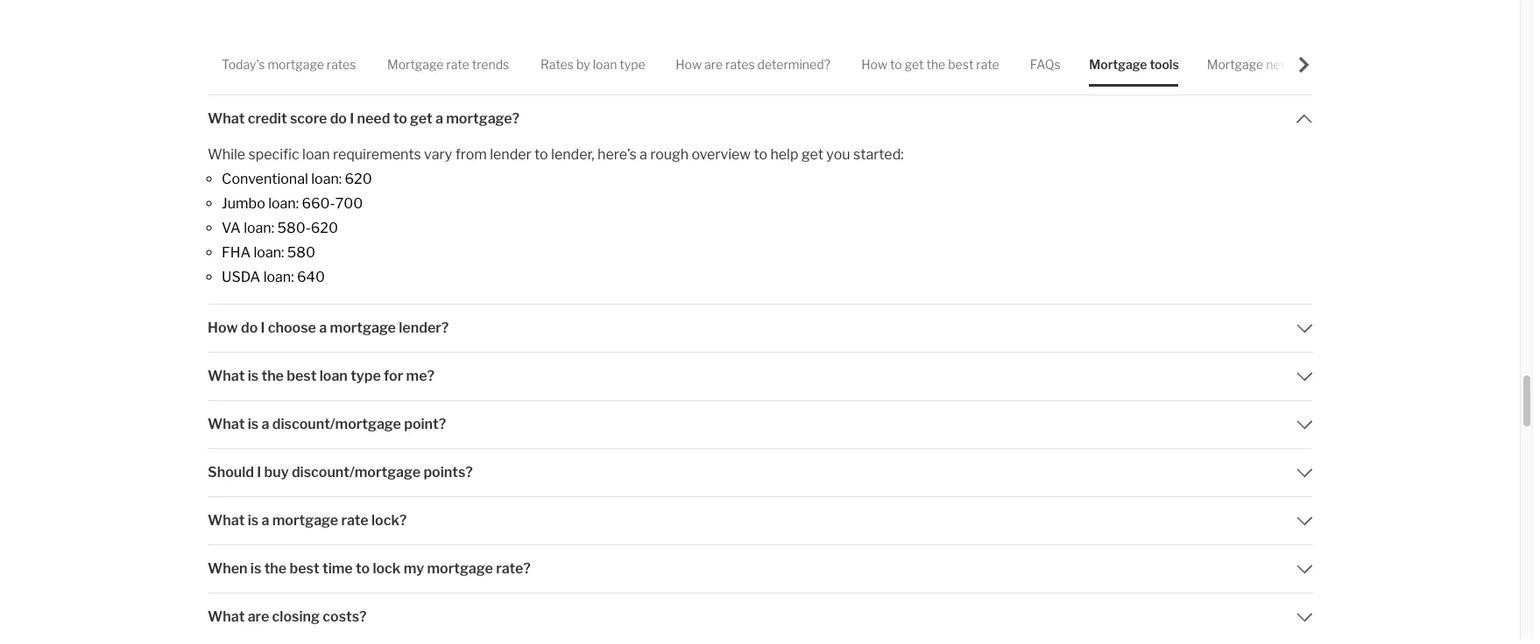Task type: vqa. For each thing, say whether or not it's contained in the screenshot.
What for What is a discount/mortgage point?
yes



Task type: describe. For each thing, give the bounding box(es) containing it.
for
[[384, 368, 403, 384]]

what
[[475, 59, 507, 76]]

discount/mortgage for point?
[[272, 416, 401, 433]]

0 horizontal spatial rate
[[341, 512, 369, 529]]

trends
[[472, 57, 509, 72]]

580-
[[277, 220, 311, 236]]

best for what is the best loan type for me?
[[287, 368, 317, 384]]

type inside rates by loan type link
[[620, 57, 646, 72]]

what for what are closing costs?
[[208, 609, 245, 625]]

how for how do i choose a mortgage lender?
[[208, 319, 238, 336]]

are for closing
[[248, 609, 269, 625]]

0 vertical spatial 620
[[345, 170, 372, 187]]

what is the best loan type for me?
[[208, 368, 435, 384]]

for more information on these steps and what to expect, check out this article.
[[208, 59, 716, 76]]

what is a mortgage rate lock?
[[208, 512, 407, 529]]

article.
[[672, 59, 716, 76]]

next image
[[1297, 57, 1313, 72]]

on
[[348, 59, 365, 76]]

is for when is the best time to lock my mortgage rate?
[[251, 561, 261, 577]]

while
[[208, 146, 246, 163]]

is for what is a discount/mortgage point?
[[248, 416, 259, 433]]

buy
[[264, 464, 289, 481]]

and
[[447, 59, 472, 76]]

2 vertical spatial i
[[257, 464, 261, 481]]

lender,
[[551, 146, 595, 163]]

how to get the best rate link
[[862, 42, 1000, 87]]

what for what is a discount/mortgage point?
[[208, 416, 245, 433]]

usda
[[222, 269, 260, 285]]

mortgage for mortgage news
[[1208, 57, 1264, 72]]

by
[[577, 57, 591, 72]]

0 vertical spatial the
[[927, 57, 946, 72]]

va
[[222, 220, 241, 236]]

conventional
[[222, 170, 308, 187]]

the for when is the best time to lock my mortgage rate?
[[264, 561, 287, 577]]

mortgage news link
[[1208, 42, 1297, 87]]

help
[[771, 146, 799, 163]]

a right the choose
[[319, 319, 327, 336]]

loan: left 580
[[254, 244, 284, 261]]

loan: right va
[[244, 220, 274, 236]]

score
[[290, 110, 327, 127]]

mortgage up for
[[330, 319, 396, 336]]

how for how to get the best rate
[[862, 57, 888, 72]]

my
[[404, 561, 424, 577]]

when
[[208, 561, 248, 577]]

rates for mortgage
[[327, 57, 356, 72]]

lender?
[[399, 319, 449, 336]]

started:
[[854, 146, 904, 163]]

2 horizontal spatial rate
[[977, 57, 1000, 72]]

mortgage tools link
[[1090, 42, 1180, 87]]

mortgage for mortgage rate trends
[[387, 57, 444, 72]]

how to get the best rate
[[862, 57, 1000, 72]]

how do i choose a mortgage lender?
[[208, 319, 449, 336]]

credit
[[248, 110, 287, 127]]

closing
[[272, 609, 320, 625]]

1 vertical spatial do
[[241, 319, 258, 336]]

rates for are
[[726, 57, 755, 72]]

660-
[[302, 195, 335, 212]]

how are rates determined? link
[[676, 42, 831, 87]]

a up buy at the left of page
[[262, 416, 269, 433]]

expect,
[[527, 59, 575, 76]]

while specific loan requirements vary from lender to lender, here's a rough overview to help get you started: conventional loan: 620 jumbo loan: 660-700 va loan: 580-620 fha loan: 580 usda loan: 640
[[208, 146, 904, 285]]

vary
[[424, 146, 452, 163]]

0 horizontal spatial 620
[[311, 220, 338, 236]]

mortgage rate trends
[[387, 57, 509, 72]]

need
[[357, 110, 390, 127]]

should i buy discount/mortgage points?
[[208, 464, 473, 481]]

news
[[1267, 57, 1297, 72]]

overview
[[692, 146, 751, 163]]

mortgage for mortgage tools
[[1090, 57, 1148, 72]]

is for what is the best loan type for me?
[[248, 368, 259, 384]]

me?
[[406, 368, 435, 384]]

get inside while specific loan requirements vary from lender to lender, here's a rough overview to help get you started: conventional loan: 620 jumbo loan: 660-700 va loan: 580-620 fha loan: 580 usda loan: 640
[[802, 146, 824, 163]]

today's
[[222, 57, 265, 72]]

the for what is the best loan type for me?
[[262, 368, 284, 384]]

580
[[287, 244, 316, 261]]

loan for specific
[[302, 146, 330, 163]]

1 vertical spatial i
[[261, 319, 265, 336]]

for
[[208, 59, 229, 76]]

rough
[[651, 146, 689, 163]]

loan for by
[[593, 57, 617, 72]]

you
[[827, 146, 851, 163]]

these
[[368, 59, 405, 76]]

lender
[[490, 146, 532, 163]]

what credit score do i need to get a mortgage?
[[208, 110, 520, 127]]



Task type: locate. For each thing, give the bounding box(es) containing it.
best
[[949, 57, 974, 72], [287, 368, 317, 384], [290, 561, 320, 577]]

mortgage inside "link"
[[268, 57, 324, 72]]

do left the choose
[[241, 319, 258, 336]]

0 horizontal spatial how
[[208, 319, 238, 336]]

type left for
[[351, 368, 381, 384]]

rate
[[446, 57, 470, 72], [977, 57, 1000, 72], [341, 512, 369, 529]]

what
[[208, 110, 245, 127], [208, 368, 245, 384], [208, 416, 245, 433], [208, 512, 245, 529], [208, 609, 245, 625]]

1 vertical spatial are
[[248, 609, 269, 625]]

costs?
[[323, 609, 367, 625]]

rate left faqs
[[977, 57, 1000, 72]]

information
[[269, 59, 345, 76]]

how for how are rates determined?
[[676, 57, 702, 72]]

what for what is a mortgage rate lock?
[[208, 512, 245, 529]]

how
[[676, 57, 702, 72], [862, 57, 888, 72], [208, 319, 238, 336]]

mortgage down buy at the left of page
[[272, 512, 338, 529]]

1 horizontal spatial type
[[620, 57, 646, 72]]

700
[[335, 195, 363, 212]]

this
[[645, 59, 669, 76]]

2 rates from the left
[[726, 57, 755, 72]]

0 vertical spatial are
[[705, 57, 723, 72]]

0 vertical spatial do
[[330, 110, 347, 127]]

more
[[232, 59, 266, 76]]

here's
[[598, 146, 637, 163]]

what for what credit score do i need to get a mortgage?
[[208, 110, 245, 127]]

0 horizontal spatial rates
[[327, 57, 356, 72]]

loan inside while specific loan requirements vary from lender to lender, here's a rough overview to help get you started: conventional loan: 620 jumbo loan: 660-700 va loan: 580-620 fha loan: 580 usda loan: 640
[[302, 146, 330, 163]]

out
[[620, 59, 642, 76]]

2 what from the top
[[208, 368, 245, 384]]

5 what from the top
[[208, 609, 245, 625]]

is for what is a mortgage rate lock?
[[248, 512, 259, 529]]

point?
[[404, 416, 446, 433]]

fha
[[222, 244, 251, 261]]

0 vertical spatial get
[[905, 57, 924, 72]]

today's mortgage rates
[[222, 57, 356, 72]]

how are rates determined?
[[676, 57, 831, 72]]

a left rough
[[640, 146, 648, 163]]

rates right 'article.'
[[726, 57, 755, 72]]

i left need
[[350, 110, 354, 127]]

1 vertical spatial discount/mortgage
[[292, 464, 421, 481]]

discount/mortgage down what is a discount/mortgage point? at the left bottom
[[292, 464, 421, 481]]

rates by loan type
[[541, 57, 646, 72]]

2 vertical spatial get
[[802, 146, 824, 163]]

1 horizontal spatial are
[[705, 57, 723, 72]]

rate?
[[496, 561, 531, 577]]

requirements
[[333, 146, 421, 163]]

loan: up 580-
[[268, 195, 299, 212]]

1 vertical spatial 620
[[311, 220, 338, 236]]

mortgage tools
[[1090, 57, 1180, 72]]

best for when is the best time to lock my mortgage rate?
[[290, 561, 320, 577]]

discount/mortgage
[[272, 416, 401, 433], [292, 464, 421, 481]]

1 mortgage from the left
[[387, 57, 444, 72]]

best left time
[[290, 561, 320, 577]]

a inside while specific loan requirements vary from lender to lender, here's a rough overview to help get you started: conventional loan: 620 jumbo loan: 660-700 va loan: 580-620 fha loan: 580 usda loan: 640
[[640, 146, 648, 163]]

1 vertical spatial type
[[351, 368, 381, 384]]

check
[[578, 59, 617, 76]]

from
[[455, 146, 487, 163]]

when is the best time to lock my mortgage rate?
[[208, 561, 531, 577]]

2 vertical spatial loan
[[320, 368, 348, 384]]

loan: up the 660-
[[311, 170, 342, 187]]

0 horizontal spatial are
[[248, 609, 269, 625]]

0 vertical spatial best
[[949, 57, 974, 72]]

1 horizontal spatial get
[[802, 146, 824, 163]]

determined?
[[758, 57, 831, 72]]

mortgage left and
[[387, 57, 444, 72]]

1 vertical spatial the
[[262, 368, 284, 384]]

lock
[[373, 561, 401, 577]]

to
[[891, 57, 902, 72], [510, 59, 524, 76], [393, 110, 407, 127], [535, 146, 548, 163], [754, 146, 768, 163], [356, 561, 370, 577]]

rates
[[541, 57, 574, 72]]

steps
[[408, 59, 444, 76]]

1 vertical spatial loan
[[302, 146, 330, 163]]

1 horizontal spatial do
[[330, 110, 347, 127]]

lock?
[[372, 512, 407, 529]]

i left buy at the left of page
[[257, 464, 261, 481]]

are for rates
[[705, 57, 723, 72]]

discount/mortgage up should i buy discount/mortgage points?
[[272, 416, 401, 433]]

loan right by
[[593, 57, 617, 72]]

points?
[[424, 464, 473, 481]]

is
[[248, 368, 259, 384], [248, 416, 259, 433], [248, 512, 259, 529], [251, 561, 261, 577]]

specific
[[249, 146, 299, 163]]

time
[[323, 561, 353, 577]]

mortgage news
[[1208, 57, 1297, 72]]

mortgage rate trends link
[[387, 42, 509, 87]]

2 horizontal spatial mortgage
[[1208, 57, 1264, 72]]

mortgage right more on the left top of the page
[[268, 57, 324, 72]]

1 vertical spatial best
[[287, 368, 317, 384]]

best down the choose
[[287, 368, 317, 384]]

loan down how do i choose a mortgage lender?
[[320, 368, 348, 384]]

how right this
[[676, 57, 702, 72]]

0 horizontal spatial get
[[410, 110, 433, 127]]

2 mortgage from the left
[[1090, 57, 1148, 72]]

what are closing costs?
[[208, 609, 367, 625]]

rates
[[327, 57, 356, 72], [726, 57, 755, 72]]

2 horizontal spatial get
[[905, 57, 924, 72]]

choose
[[268, 319, 316, 336]]

620
[[345, 170, 372, 187], [311, 220, 338, 236]]

0 horizontal spatial do
[[241, 319, 258, 336]]

0 vertical spatial i
[[350, 110, 354, 127]]

rates inside "link"
[[327, 57, 356, 72]]

a
[[436, 110, 443, 127], [640, 146, 648, 163], [319, 319, 327, 336], [262, 416, 269, 433], [262, 512, 269, 529]]

mortgage left tools
[[1090, 57, 1148, 72]]

are left closing
[[248, 609, 269, 625]]

rate left lock?
[[341, 512, 369, 529]]

0 vertical spatial type
[[620, 57, 646, 72]]

mortgage
[[387, 57, 444, 72], [1090, 57, 1148, 72], [1208, 57, 1264, 72]]

0 vertical spatial loan
[[593, 57, 617, 72]]

type right check
[[620, 57, 646, 72]]

loan
[[593, 57, 617, 72], [302, 146, 330, 163], [320, 368, 348, 384]]

type
[[620, 57, 646, 72], [351, 368, 381, 384]]

1 vertical spatial get
[[410, 110, 433, 127]]

2 vertical spatial best
[[290, 561, 320, 577]]

how down usda
[[208, 319, 238, 336]]

0 vertical spatial discount/mortgage
[[272, 416, 401, 433]]

i left the choose
[[261, 319, 265, 336]]

the
[[927, 57, 946, 72], [262, 368, 284, 384], [264, 561, 287, 577]]

are right this
[[705, 57, 723, 72]]

rates left these
[[327, 57, 356, 72]]

are
[[705, 57, 723, 72], [248, 609, 269, 625]]

faqs
[[1031, 57, 1061, 72]]

1 horizontal spatial mortgage
[[1090, 57, 1148, 72]]

2 horizontal spatial how
[[862, 57, 888, 72]]

620 down the 660-
[[311, 220, 338, 236]]

how right determined?
[[862, 57, 888, 72]]

a down buy at the left of page
[[262, 512, 269, 529]]

loan down score
[[302, 146, 330, 163]]

mortgage?
[[446, 110, 520, 127]]

mortgage right the my
[[427, 561, 493, 577]]

do right score
[[330, 110, 347, 127]]

what is a discount/mortgage point?
[[208, 416, 446, 433]]

1 horizontal spatial rates
[[726, 57, 755, 72]]

0 horizontal spatial mortgage
[[387, 57, 444, 72]]

today's mortgage rates link
[[222, 42, 356, 87]]

do
[[330, 110, 347, 127], [241, 319, 258, 336]]

loan: left 640
[[263, 269, 294, 285]]

jumbo
[[222, 195, 265, 212]]

1 horizontal spatial 620
[[345, 170, 372, 187]]

faqs link
[[1031, 42, 1061, 87]]

1 rates from the left
[[327, 57, 356, 72]]

i
[[350, 110, 354, 127], [261, 319, 265, 336], [257, 464, 261, 481]]

tools
[[1150, 57, 1180, 72]]

a up the vary at the top left
[[436, 110, 443, 127]]

1 horizontal spatial rate
[[446, 57, 470, 72]]

discount/mortgage for points?
[[292, 464, 421, 481]]

0 horizontal spatial type
[[351, 368, 381, 384]]

what for what is the best loan type for me?
[[208, 368, 245, 384]]

4 what from the top
[[208, 512, 245, 529]]

1 horizontal spatial how
[[676, 57, 702, 72]]

1 what from the top
[[208, 110, 245, 127]]

should
[[208, 464, 254, 481]]

3 what from the top
[[208, 416, 245, 433]]

3 mortgage from the left
[[1208, 57, 1264, 72]]

rates by loan type link
[[541, 42, 646, 87]]

620 up 700
[[345, 170, 372, 187]]

mortgage left news at the top right of page
[[1208, 57, 1264, 72]]

rate right steps
[[446, 57, 470, 72]]

640
[[297, 269, 325, 285]]

2 vertical spatial the
[[264, 561, 287, 577]]

best left faqs
[[949, 57, 974, 72]]

check out this article. link
[[578, 59, 716, 76]]

get
[[905, 57, 924, 72], [410, 110, 433, 127], [802, 146, 824, 163]]



